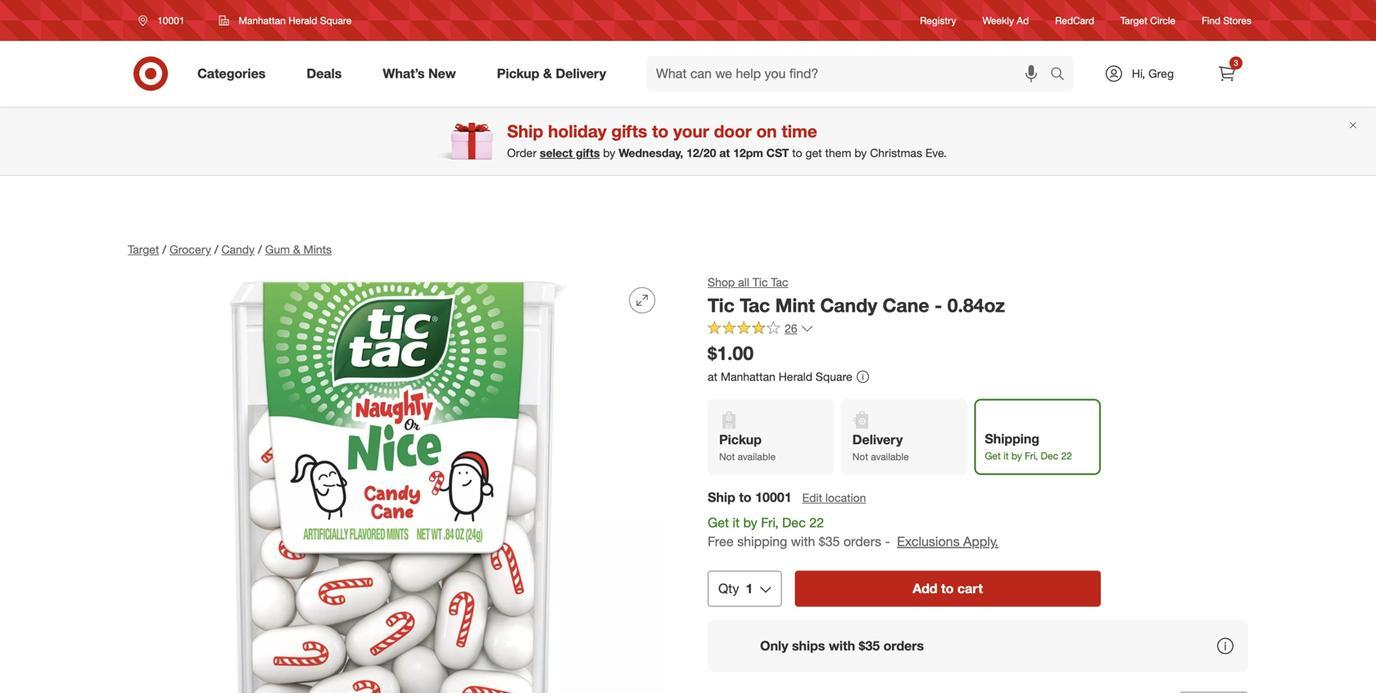 Task type: vqa. For each thing, say whether or not it's contained in the screenshot.
or
no



Task type: locate. For each thing, give the bounding box(es) containing it.
1 horizontal spatial gifts
[[611, 121, 647, 142]]

1 vertical spatial -
[[885, 534, 890, 550]]

herald up deals
[[288, 14, 317, 27]]

target left circle
[[1121, 14, 1147, 27]]

1 horizontal spatial candy
[[820, 294, 877, 317]]

1 horizontal spatial get
[[985, 450, 1001, 462]]

1 vertical spatial fri,
[[761, 515, 778, 531]]

tac up the 26 link
[[740, 294, 770, 317]]

with inside get it by fri, dec 22 free shipping with $35 orders - exclusions apply.
[[791, 534, 815, 550]]

0 horizontal spatial pickup
[[497, 66, 539, 82]]

1 vertical spatial gifts
[[576, 146, 600, 160]]

target
[[1121, 14, 1147, 27], [128, 242, 159, 257]]

manhattan down $1.00
[[721, 370, 775, 384]]

0 vertical spatial candy
[[221, 242, 255, 257]]

pickup up ship to 10001
[[719, 432, 762, 448]]

1 horizontal spatial $35
[[859, 638, 880, 654]]

delivery not available
[[852, 432, 909, 463]]

0 horizontal spatial available
[[738, 451, 776, 463]]

0 horizontal spatial target
[[128, 242, 159, 257]]

2 horizontal spatial /
[[258, 242, 262, 257]]

0 horizontal spatial delivery
[[556, 66, 606, 82]]

0 vertical spatial gifts
[[611, 121, 647, 142]]

available inside "delivery not available"
[[871, 451, 909, 463]]

candy
[[221, 242, 255, 257], [820, 294, 877, 317]]

1 vertical spatial orders
[[883, 638, 924, 654]]

22
[[1061, 450, 1072, 462], [809, 515, 824, 531]]

0 vertical spatial tic
[[752, 275, 768, 290]]

what's new
[[383, 66, 456, 82]]

delivery up holiday
[[556, 66, 606, 82]]

0 horizontal spatial 10001
[[157, 14, 185, 27]]

0 vertical spatial ship
[[507, 121, 543, 142]]

tic right all on the right of page
[[752, 275, 768, 290]]

0 vertical spatial at
[[719, 146, 730, 160]]

1 horizontal spatial fri,
[[1025, 450, 1038, 462]]

cst
[[766, 146, 789, 160]]

tic down shop at top
[[708, 294, 735, 317]]

get
[[805, 146, 822, 160]]

1 horizontal spatial available
[[871, 451, 909, 463]]

available
[[738, 451, 776, 463], [871, 451, 909, 463]]

add to cart button
[[795, 571, 1101, 607]]

0 horizontal spatial gifts
[[576, 146, 600, 160]]

with right ships
[[829, 638, 855, 654]]

registry link
[[920, 13, 956, 27]]

1 vertical spatial pickup
[[719, 432, 762, 448]]

0 vertical spatial square
[[320, 14, 352, 27]]

2 not from the left
[[852, 451, 868, 463]]

ships
[[792, 638, 825, 654]]

exclusions apply. button
[[897, 533, 998, 551]]

pickup inside pickup not available
[[719, 432, 762, 448]]

10001
[[157, 14, 185, 27], [755, 490, 792, 506]]

candy right mint
[[820, 294, 877, 317]]

search
[[1043, 67, 1082, 83]]

0 horizontal spatial orders
[[844, 534, 881, 550]]

qty 1
[[718, 581, 753, 597]]

0 horizontal spatial &
[[293, 242, 300, 257]]

manhattan
[[239, 14, 286, 27], [721, 370, 775, 384]]

1 horizontal spatial /
[[214, 242, 218, 257]]

by down shipping
[[1011, 450, 1022, 462]]

not up ship to 10001
[[719, 451, 735, 463]]

0 vertical spatial tac
[[771, 275, 788, 290]]

manhattan herald square button
[[208, 6, 362, 35]]

get
[[985, 450, 1001, 462], [708, 515, 729, 531]]

fri, up shipping
[[761, 515, 778, 531]]

1 vertical spatial delivery
[[852, 432, 903, 448]]

0 vertical spatial 22
[[1061, 450, 1072, 462]]

available for delivery
[[871, 451, 909, 463]]

0 horizontal spatial herald
[[288, 14, 317, 27]]

1 horizontal spatial it
[[1003, 450, 1009, 462]]

1 vertical spatial get
[[708, 515, 729, 531]]

1 horizontal spatial square
[[816, 370, 852, 384]]

ship for holiday
[[507, 121, 543, 142]]

mint
[[775, 294, 815, 317]]

$35
[[819, 534, 840, 550], [859, 638, 880, 654]]

0 vertical spatial pickup
[[497, 66, 539, 82]]

0 horizontal spatial candy
[[221, 242, 255, 257]]

pickup for not
[[719, 432, 762, 448]]

it up free
[[733, 515, 740, 531]]

1 available from the left
[[738, 451, 776, 463]]

candy left gum
[[221, 242, 255, 257]]

0 horizontal spatial square
[[320, 14, 352, 27]]

1 / from the left
[[162, 242, 166, 257]]

with inside button
[[829, 638, 855, 654]]

it inside shipping get it by fri, dec 22
[[1003, 450, 1009, 462]]

it inside get it by fri, dec 22 free shipping with $35 orders - exclusions apply.
[[733, 515, 740, 531]]

1 horizontal spatial -
[[934, 294, 942, 317]]

weekly
[[982, 14, 1014, 27]]

1 vertical spatial it
[[733, 515, 740, 531]]

0 horizontal spatial not
[[719, 451, 735, 463]]

0 horizontal spatial fri,
[[761, 515, 778, 531]]

orders down location
[[844, 534, 881, 550]]

1
[[746, 581, 753, 597]]

2 available from the left
[[871, 451, 909, 463]]

gifts up wednesday,
[[611, 121, 647, 142]]

1 horizontal spatial manhattan
[[721, 370, 775, 384]]

ship inside ship holiday gifts to your door on time order select gifts by wednesday, 12/20 at 12pm cst to get them by christmas eve.
[[507, 121, 543, 142]]

available for pickup
[[738, 451, 776, 463]]

your
[[673, 121, 709, 142]]

0 vertical spatial delivery
[[556, 66, 606, 82]]

/ left gum
[[258, 242, 262, 257]]

tac up mint
[[771, 275, 788, 290]]

0 vertical spatial with
[[791, 534, 815, 550]]

get down shipping
[[985, 450, 1001, 462]]

1 vertical spatial candy
[[820, 294, 877, 317]]

delivery
[[556, 66, 606, 82], [852, 432, 903, 448]]

not for delivery
[[852, 451, 868, 463]]

to
[[652, 121, 668, 142], [792, 146, 802, 160], [739, 490, 752, 506], [941, 581, 954, 597]]

1 horizontal spatial herald
[[779, 370, 812, 384]]

0 horizontal spatial manhattan
[[239, 14, 286, 27]]

-
[[934, 294, 942, 317], [885, 534, 890, 550]]

edit location button
[[801, 489, 867, 507]]

1 horizontal spatial dec
[[1041, 450, 1058, 462]]

registry
[[920, 14, 956, 27]]

available inside pickup not available
[[738, 451, 776, 463]]

1 horizontal spatial target
[[1121, 14, 1147, 27]]

0 vertical spatial fri,
[[1025, 450, 1038, 462]]

0 horizontal spatial ship
[[507, 121, 543, 142]]

1 horizontal spatial with
[[829, 638, 855, 654]]

pickup not available
[[719, 432, 776, 463]]

0 vertical spatial manhattan
[[239, 14, 286, 27]]

$35 inside get it by fri, dec 22 free shipping with $35 orders - exclusions apply.
[[819, 534, 840, 550]]

herald
[[288, 14, 317, 27], [779, 370, 812, 384]]

pickup right new
[[497, 66, 539, 82]]

1 horizontal spatial tic
[[752, 275, 768, 290]]

/ right target 'link'
[[162, 242, 166, 257]]

1 horizontal spatial orders
[[883, 638, 924, 654]]

by up shipping
[[743, 515, 757, 531]]

delivery up location
[[852, 432, 903, 448]]

apply.
[[963, 534, 998, 550]]

0 vertical spatial orders
[[844, 534, 881, 550]]

what's new link
[[369, 56, 476, 92]]

0 vertical spatial dec
[[1041, 450, 1058, 462]]

- left 'exclusions'
[[885, 534, 890, 550]]

0 vertical spatial -
[[934, 294, 942, 317]]

0 horizontal spatial /
[[162, 242, 166, 257]]

0 horizontal spatial $35
[[819, 534, 840, 550]]

0 vertical spatial 10001
[[157, 14, 185, 27]]

deals
[[307, 66, 342, 82]]

0 vertical spatial $35
[[819, 534, 840, 550]]

0 horizontal spatial -
[[885, 534, 890, 550]]

0 horizontal spatial 22
[[809, 515, 824, 531]]

gifts
[[611, 121, 647, 142], [576, 146, 600, 160]]

0 vertical spatial herald
[[288, 14, 317, 27]]

grocery link
[[169, 242, 211, 257]]

ship up free
[[708, 490, 735, 506]]

candy inside "shop all tic tac tic tac mint candy cane - 0.84oz"
[[820, 294, 877, 317]]

greg
[[1148, 66, 1174, 81]]

not inside pickup not available
[[719, 451, 735, 463]]

0 vertical spatial &
[[543, 66, 552, 82]]

weekly ad link
[[982, 13, 1029, 27]]

$35 down the edit location button
[[819, 534, 840, 550]]

ship up order
[[507, 121, 543, 142]]

at down $1.00
[[708, 370, 717, 384]]

& up holiday
[[543, 66, 552, 82]]

$1.00
[[708, 342, 754, 365]]

target link
[[128, 242, 159, 257]]

orders down add
[[883, 638, 924, 654]]

1 horizontal spatial at
[[719, 146, 730, 160]]

1 horizontal spatial &
[[543, 66, 552, 82]]

shipping
[[985, 431, 1039, 447]]

not up location
[[852, 451, 868, 463]]

1 vertical spatial at
[[708, 370, 717, 384]]

1 horizontal spatial 10001
[[755, 490, 792, 506]]

1 vertical spatial with
[[829, 638, 855, 654]]

1 vertical spatial $35
[[859, 638, 880, 654]]

0 horizontal spatial get
[[708, 515, 729, 531]]

at down 'door'
[[719, 146, 730, 160]]

to inside 'add to cart' button
[[941, 581, 954, 597]]

1 vertical spatial ship
[[708, 490, 735, 506]]

/ left candy link
[[214, 242, 218, 257]]

redcard link
[[1055, 13, 1094, 27]]

0 vertical spatial it
[[1003, 450, 1009, 462]]

it
[[1003, 450, 1009, 462], [733, 515, 740, 531]]

get up free
[[708, 515, 729, 531]]

on
[[756, 121, 777, 142]]

target circle link
[[1121, 13, 1175, 27]]

1 horizontal spatial delivery
[[852, 432, 903, 448]]

target left grocery
[[128, 242, 159, 257]]

with
[[791, 534, 815, 550], [829, 638, 855, 654]]

target for target circle
[[1121, 14, 1147, 27]]

0 vertical spatial target
[[1121, 14, 1147, 27]]

edit
[[802, 491, 822, 505]]

herald down 26
[[779, 370, 812, 384]]

hi,
[[1132, 66, 1145, 81]]

shipping get it by fri, dec 22
[[985, 431, 1072, 462]]

1 vertical spatial 22
[[809, 515, 824, 531]]

manhattan up categories 'link' on the left of the page
[[239, 14, 286, 27]]

ad
[[1017, 14, 1029, 27]]

to right add
[[941, 581, 954, 597]]

gifts down holiday
[[576, 146, 600, 160]]

0 horizontal spatial tic
[[708, 294, 735, 317]]

2 / from the left
[[214, 242, 218, 257]]

at
[[719, 146, 730, 160], [708, 370, 717, 384]]

1 vertical spatial square
[[816, 370, 852, 384]]

fri,
[[1025, 450, 1038, 462], [761, 515, 778, 531]]

1 horizontal spatial not
[[852, 451, 868, 463]]

by inside get it by fri, dec 22 free shipping with $35 orders - exclusions apply.
[[743, 515, 757, 531]]

fri, down shipping
[[1025, 450, 1038, 462]]

1 vertical spatial manhattan
[[721, 370, 775, 384]]

- right cane
[[934, 294, 942, 317]]

& right gum
[[293, 242, 300, 257]]

1 vertical spatial dec
[[782, 515, 806, 531]]

ship
[[507, 121, 543, 142], [708, 490, 735, 506]]

orders inside button
[[883, 638, 924, 654]]

&
[[543, 66, 552, 82], [293, 242, 300, 257]]

1 horizontal spatial pickup
[[719, 432, 762, 448]]

$35 right ships
[[859, 638, 880, 654]]

1 vertical spatial &
[[293, 242, 300, 257]]

0 horizontal spatial with
[[791, 534, 815, 550]]

0 horizontal spatial dec
[[782, 515, 806, 531]]

0 horizontal spatial it
[[733, 515, 740, 531]]

dec inside get it by fri, dec 22 free shipping with $35 orders - exclusions apply.
[[782, 515, 806, 531]]

1 horizontal spatial ship
[[708, 490, 735, 506]]

dec
[[1041, 450, 1058, 462], [782, 515, 806, 531]]

12pm
[[733, 146, 763, 160]]

door
[[714, 121, 752, 142]]

holiday
[[548, 121, 607, 142]]

0 horizontal spatial tac
[[740, 294, 770, 317]]

not inside "delivery not available"
[[852, 451, 868, 463]]

3 / from the left
[[258, 242, 262, 257]]

1 not from the left
[[719, 451, 735, 463]]

1 horizontal spatial 22
[[1061, 450, 1072, 462]]

0 vertical spatial get
[[985, 450, 1001, 462]]

pickup
[[497, 66, 539, 82], [719, 432, 762, 448]]

only ships with $35 orders
[[760, 638, 924, 654]]

with right shipping
[[791, 534, 815, 550]]

0.84oz
[[947, 294, 1005, 317]]

fri, inside get it by fri, dec 22 free shipping with $35 orders - exclusions apply.
[[761, 515, 778, 531]]

it down shipping
[[1003, 450, 1009, 462]]

1 vertical spatial target
[[128, 242, 159, 257]]



Task type: describe. For each thing, give the bounding box(es) containing it.
add to cart
[[913, 581, 983, 597]]

22 inside shipping get it by fri, dec 22
[[1061, 450, 1072, 462]]

target / grocery / candy / gum & mints
[[128, 242, 332, 257]]

tic tac mint candy cane - 0.84oz, 1 of 8 image
[[128, 274, 668, 694]]

to left get
[[792, 146, 802, 160]]

ship holiday gifts to your door on time order select gifts by wednesday, 12/20 at 12pm cst to get them by christmas eve.
[[507, 121, 947, 160]]

find
[[1202, 14, 1221, 27]]

find stores
[[1202, 14, 1252, 27]]

order
[[507, 146, 537, 160]]

only
[[760, 638, 788, 654]]

get it by fri, dec 22 free shipping with $35 orders - exclusions apply.
[[708, 515, 998, 550]]

dec inside shipping get it by fri, dec 22
[[1041, 450, 1058, 462]]

eve.
[[925, 146, 947, 160]]

- inside "shop all tic tac tic tac mint candy cane - 0.84oz"
[[934, 294, 942, 317]]

them
[[825, 146, 851, 160]]

categories
[[197, 66, 266, 82]]

all
[[738, 275, 749, 290]]

get inside get it by fri, dec 22 free shipping with $35 orders - exclusions apply.
[[708, 515, 729, 531]]

3 link
[[1209, 56, 1245, 92]]

search button
[[1043, 56, 1082, 95]]

grocery
[[169, 242, 211, 257]]

to up wednesday,
[[652, 121, 668, 142]]

by down holiday
[[603, 146, 615, 160]]

delivery inside "delivery not available"
[[852, 432, 903, 448]]

hi, greg
[[1132, 66, 1174, 81]]

cane
[[883, 294, 929, 317]]

1 vertical spatial 10001
[[755, 490, 792, 506]]

free
[[708, 534, 734, 550]]

pickup & delivery
[[497, 66, 606, 82]]

add
[[913, 581, 937, 597]]

22 inside get it by fri, dec 22 free shipping with $35 orders - exclusions apply.
[[809, 515, 824, 531]]

find stores link
[[1202, 13, 1252, 27]]

pickup for &
[[497, 66, 539, 82]]

circle
[[1150, 14, 1175, 27]]

ship to 10001
[[708, 490, 792, 506]]

not for pickup
[[719, 451, 735, 463]]

only ships with $35 orders button
[[708, 620, 1248, 673]]

What can we help you find? suggestions appear below search field
[[646, 56, 1054, 92]]

new
[[428, 66, 456, 82]]

cart
[[957, 581, 983, 597]]

candy link
[[221, 242, 255, 257]]

26 link
[[708, 321, 814, 340]]

time
[[782, 121, 817, 142]]

edit location
[[802, 491, 866, 505]]

ship for to
[[708, 490, 735, 506]]

1 horizontal spatial tac
[[771, 275, 788, 290]]

deals link
[[293, 56, 362, 92]]

wednesday,
[[619, 146, 683, 160]]

3
[[1234, 58, 1238, 68]]

1 vertical spatial tac
[[740, 294, 770, 317]]

christmas
[[870, 146, 922, 160]]

shipping
[[737, 534, 787, 550]]

by right them
[[855, 146, 867, 160]]

- inside get it by fri, dec 22 free shipping with $35 orders - exclusions apply.
[[885, 534, 890, 550]]

26
[[785, 322, 797, 336]]

manhattan inside dropdown button
[[239, 14, 286, 27]]

get inside shipping get it by fri, dec 22
[[985, 450, 1001, 462]]

to up shipping
[[739, 490, 752, 506]]

gum & mints link
[[265, 242, 332, 257]]

square inside manhattan herald square dropdown button
[[320, 14, 352, 27]]

mints
[[304, 242, 332, 257]]

manhattan herald square
[[239, 14, 352, 27]]

orders inside get it by fri, dec 22 free shipping with $35 orders - exclusions apply.
[[844, 534, 881, 550]]

$35 inside button
[[859, 638, 880, 654]]

fri, inside shipping get it by fri, dec 22
[[1025, 450, 1038, 462]]

what's
[[383, 66, 425, 82]]

gum
[[265, 242, 290, 257]]

stores
[[1223, 14, 1252, 27]]

0 horizontal spatial at
[[708, 370, 717, 384]]

1 vertical spatial herald
[[779, 370, 812, 384]]

select
[[540, 146, 573, 160]]

1 vertical spatial tic
[[708, 294, 735, 317]]

at manhattan herald square
[[708, 370, 852, 384]]

weekly ad
[[982, 14, 1029, 27]]

target for target / grocery / candy / gum & mints
[[128, 242, 159, 257]]

shop
[[708, 275, 735, 290]]

herald inside dropdown button
[[288, 14, 317, 27]]

target circle
[[1121, 14, 1175, 27]]

exclusions
[[897, 534, 960, 550]]

location
[[825, 491, 866, 505]]

12/20
[[686, 146, 716, 160]]

categories link
[[183, 56, 286, 92]]

10001 button
[[128, 6, 202, 35]]

10001 inside 10001 dropdown button
[[157, 14, 185, 27]]

qty
[[718, 581, 739, 597]]

by inside shipping get it by fri, dec 22
[[1011, 450, 1022, 462]]

shop all tic tac tic tac mint candy cane - 0.84oz
[[708, 275, 1005, 317]]

pickup & delivery link
[[483, 56, 627, 92]]

redcard
[[1055, 14, 1094, 27]]

at inside ship holiday gifts to your door on time order select gifts by wednesday, 12/20 at 12pm cst to get them by christmas eve.
[[719, 146, 730, 160]]



